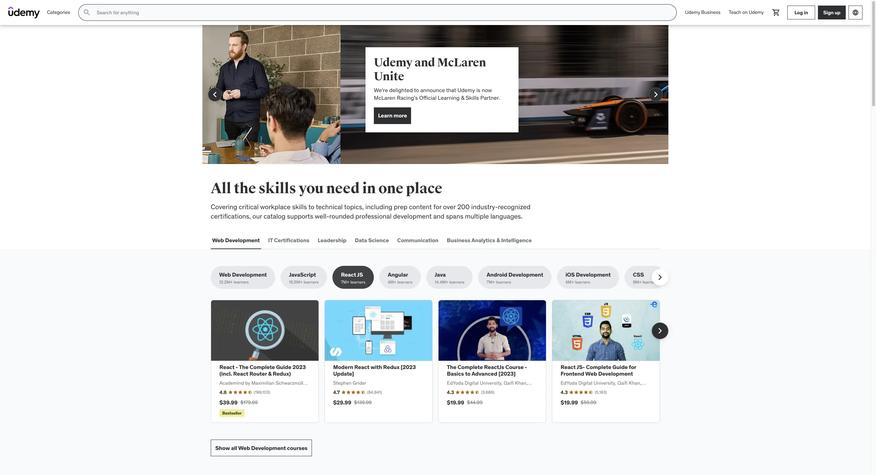 Task type: describe. For each thing, give the bounding box(es) containing it.
log in
[[795, 9, 808, 16]]

reactjs
[[484, 364, 504, 371]]

delighted
[[254, 87, 277, 94]]

it certifications button
[[267, 232, 311, 249]]

12.2m+
[[219, 280, 233, 285]]

[2023]
[[499, 371, 516, 378]]

certifications
[[274, 237, 309, 244]]

200
[[457, 203, 470, 211]]

need
[[326, 180, 360, 198]]

the complete reactjs course - basics to advanced [2023]
[[447, 364, 527, 378]]

data science button
[[354, 232, 390, 249]]

web inside react js- complete guide for frontend web development
[[586, 371, 597, 378]]

1 horizontal spatial mclaren
[[302, 55, 351, 70]]

7m+ for android development
[[487, 280, 495, 285]]

angular
[[388, 271, 408, 278]]

0 vertical spatial next image
[[651, 89, 662, 100]]

including
[[366, 203, 392, 211]]

business inside "button"
[[447, 237, 471, 244]]

teach on udemy link
[[725, 4, 768, 21]]

react inside modern react with redux [2023 update]
[[354, 364, 370, 371]]

all
[[231, 445, 237, 452]]

frontend
[[561, 371, 584, 378]]

industry-
[[471, 203, 498, 211]]

teach on udemy
[[729, 9, 764, 15]]

complete inside the 'the complete reactjs course - basics to advanced [2023]'
[[458, 364, 483, 371]]

skills
[[330, 94, 344, 101]]

leadership button
[[316, 232, 348, 249]]

partner.
[[345, 94, 364, 101]]

basics
[[447, 371, 464, 378]]

more
[[258, 112, 272, 119]]

now
[[346, 87, 357, 94]]

unite
[[238, 69, 269, 84]]

topics,
[[344, 203, 364, 211]]

communication
[[397, 237, 439, 244]]

multiple
[[465, 212, 489, 220]]

router
[[250, 371, 267, 378]]

javascript
[[289, 271, 316, 278]]

ios
[[566, 271, 575, 278]]

android
[[487, 271, 508, 278]]

learners inside javascript 15.5m+ learners
[[304, 280, 319, 285]]

intelligence
[[501, 237, 532, 244]]

4m+ inside the "angular 4m+ learners"
[[388, 280, 396, 285]]

react - the complete guide 2023 (incl. react router & redux)
[[220, 364, 306, 378]]

next image inside the topic filters "element"
[[655, 272, 666, 283]]

android development 7m+ learners
[[487, 271, 543, 285]]

redux
[[383, 364, 400, 371]]

js
[[357, 271, 363, 278]]

learners inside java 14.4m+ learners
[[449, 280, 465, 285]]

js-
[[577, 364, 585, 371]]

the inside the 'the complete reactjs course - basics to advanced [2023]'
[[447, 364, 457, 371]]

carousel element containing react - the complete guide 2023 (incl. react router & redux)
[[211, 300, 669, 423]]

content
[[409, 203, 432, 211]]

[2023
[[401, 364, 416, 371]]

well-
[[315, 212, 329, 220]]

react - the complete guide 2023 (incl. react router & redux) link
[[220, 364, 306, 378]]

web development
[[212, 237, 260, 244]]

redux)
[[273, 371, 291, 378]]

sign up link
[[818, 6, 846, 19]]

technical
[[316, 203, 343, 211]]

submit search image
[[83, 8, 91, 17]]

you
[[299, 180, 324, 198]]

log in link
[[788, 6, 816, 19]]

javascript 15.5m+ learners
[[289, 271, 319, 285]]

learners inside the "angular 4m+ learners"
[[397, 280, 413, 285]]

0 vertical spatial in
[[804, 9, 808, 16]]

15.5m+
[[289, 280, 303, 285]]

advanced
[[472, 371, 497, 378]]

web development 12.2m+ learners
[[219, 271, 267, 285]]

shopping cart with 0 items image
[[772, 8, 781, 17]]

previous image
[[209, 89, 221, 100]]

covering
[[211, 203, 237, 211]]

over
[[443, 203, 456, 211]]

on
[[743, 9, 748, 15]]

udemy business link
[[681, 4, 725, 21]]

carousel element containing udemy and mclaren unite
[[0, 25, 671, 181]]

9m+
[[633, 280, 642, 285]]

react for react - the complete guide 2023 (incl. react router & redux)
[[220, 364, 235, 371]]

- inside react - the complete guide 2023 (incl. react router & redux)
[[236, 364, 238, 371]]

racing's
[[261, 94, 282, 101]]

react for react js- complete guide for frontend web development
[[561, 364, 576, 371]]

show all web development courses
[[215, 445, 308, 452]]

leadership
[[318, 237, 347, 244]]

development for ios development 4m+ learners
[[576, 271, 611, 278]]

development
[[393, 212, 432, 220]]

business analytics & intelligence
[[447, 237, 532, 244]]

our
[[253, 212, 262, 220]]

react js- complete guide for frontend web development
[[561, 364, 636, 378]]

learning
[[302, 94, 324, 101]]

guide inside react js- complete guide for frontend web development
[[613, 364, 628, 371]]

data science
[[355, 237, 389, 244]]

learn
[[243, 112, 257, 119]]

for inside "covering critical workplace skills to technical topics, including prep content for over 200 industry-recognized certifications, our catalog supports well-rounded professional development and spans multiple languages."
[[434, 203, 442, 211]]



Task type: vqa. For each thing, say whether or not it's contained in the screenshot.


Task type: locate. For each thing, give the bounding box(es) containing it.
covering critical workplace skills to technical topics, including prep content for over 200 industry-recognized certifications, our catalog supports well-rounded professional development and spans multiple languages.
[[211, 203, 531, 220]]

choose a language image
[[852, 9, 859, 16]]

2 4m+ from the left
[[566, 280, 574, 285]]

skills up supports
[[292, 203, 307, 211]]

react left js
[[341, 271, 356, 278]]

0 vertical spatial &
[[325, 94, 329, 101]]

catalog
[[264, 212, 286, 220]]

all
[[211, 180, 231, 198]]

udemy image
[[8, 7, 40, 18]]

web development button
[[211, 232, 261, 249]]

- right course
[[525, 364, 527, 371]]

2 7m+ from the left
[[487, 280, 495, 285]]

1 horizontal spatial in
[[804, 9, 808, 16]]

recognized
[[498, 203, 531, 211]]

show all web development courses link
[[211, 440, 312, 457]]

2 the from the left
[[447, 364, 457, 371]]

0 horizontal spatial 7m+
[[341, 280, 349, 285]]

to right basics
[[465, 371, 471, 378]]

business analytics & intelligence button
[[446, 232, 533, 249]]

prep
[[394, 203, 408, 211]]

2 horizontal spatial complete
[[586, 364, 612, 371]]

categories
[[47, 9, 70, 15]]

course
[[506, 364, 524, 371]]

- inside the 'the complete reactjs course - basics to advanced [2023]'
[[525, 364, 527, 371]]

0 vertical spatial and
[[279, 55, 300, 70]]

categories button
[[43, 4, 74, 21]]

in
[[804, 9, 808, 16], [362, 180, 376, 198]]

0 horizontal spatial business
[[447, 237, 471, 244]]

1 learners from the left
[[234, 280, 249, 285]]

8 learners from the left
[[643, 280, 658, 285]]

web up the 12.2m+
[[219, 271, 231, 278]]

1 - from the left
[[236, 364, 238, 371]]

and inside udemy and mclaren unite we're delighted to announce that udemy is now mclaren racing's official learning & skills partner.
[[279, 55, 300, 70]]

7m+ for react js
[[341, 280, 349, 285]]

1 horizontal spatial the
[[447, 364, 457, 371]]

0 horizontal spatial &
[[268, 371, 272, 378]]

the complete reactjs course - basics to advanced [2023] link
[[447, 364, 527, 378]]

professional
[[356, 212, 392, 220]]

css
[[633, 271, 644, 278]]

and up announce
[[279, 55, 300, 70]]

ios development 4m+ learners
[[566, 271, 611, 285]]

the
[[234, 180, 256, 198]]

Search for anything text field
[[95, 7, 668, 18]]

skills inside "covering critical workplace skills to technical topics, including prep content for over 200 industry-recognized certifications, our catalog supports well-rounded professional development and spans multiple languages."
[[292, 203, 307, 211]]

supports
[[287, 212, 313, 220]]

0 horizontal spatial mclaren
[[238, 94, 260, 101]]

carousel element
[[0, 25, 671, 181], [211, 300, 669, 423]]

0 vertical spatial skills
[[259, 180, 296, 198]]

& right router
[[268, 371, 272, 378]]

3 learners from the left
[[350, 280, 366, 285]]

1 7m+ from the left
[[341, 280, 349, 285]]

udemy and mclaren unite we're delighted to announce that udemy is now mclaren racing's official learning & skills partner.
[[238, 55, 364, 101]]

react inside react js- complete guide for frontend web development
[[561, 364, 576, 371]]

1 vertical spatial carousel element
[[211, 300, 669, 423]]

0 horizontal spatial the
[[239, 364, 249, 371]]

1 horizontal spatial complete
[[458, 364, 483, 371]]

1 4m+ from the left
[[388, 280, 396, 285]]

react inside react js 7m+ learners
[[341, 271, 356, 278]]

for
[[434, 203, 442, 211], [629, 364, 636, 371]]

2 complete from the left
[[458, 364, 483, 371]]

and inside "covering critical workplace skills to technical topics, including prep content for over 200 industry-recognized certifications, our catalog supports well-rounded professional development and spans multiple languages."
[[433, 212, 445, 220]]

in right log
[[804, 9, 808, 16]]

& inside react - the complete guide 2023 (incl. react router & redux)
[[268, 371, 272, 378]]

development for web development
[[225, 237, 260, 244]]

complete inside react js- complete guide for frontend web development
[[586, 364, 612, 371]]

1 vertical spatial to
[[308, 203, 315, 211]]

react for react js 7m+ learners
[[341, 271, 356, 278]]

2 horizontal spatial &
[[497, 237, 500, 244]]

the inside react - the complete guide 2023 (incl. react router & redux)
[[239, 364, 249, 371]]

web right the js-
[[586, 371, 597, 378]]

0 horizontal spatial guide
[[276, 364, 291, 371]]

react js- complete guide for frontend web development link
[[561, 364, 636, 378]]

modern react with redux [2023 update]
[[333, 364, 416, 378]]

1 vertical spatial skills
[[292, 203, 307, 211]]

3 complete from the left
[[586, 364, 612, 371]]

7 learners from the left
[[575, 280, 590, 285]]

java 14.4m+ learners
[[435, 271, 465, 285]]

& right analytics
[[497, 237, 500, 244]]

react left the js-
[[561, 364, 576, 371]]

the left advanced
[[447, 364, 457, 371]]

web inside web development 12.2m+ learners
[[219, 271, 231, 278]]

critical
[[239, 203, 259, 211]]

2 horizontal spatial to
[[465, 371, 471, 378]]

web down certifications,
[[212, 237, 224, 244]]

to inside udemy and mclaren unite we're delighted to announce that udemy is now mclaren racing's official learning & skills partner.
[[278, 87, 284, 94]]

development inside android development 7m+ learners
[[509, 271, 543, 278]]

- right (incl.
[[236, 364, 238, 371]]

learners inside css 9m+ learners
[[643, 280, 658, 285]]

update]
[[333, 371, 354, 378]]

0 horizontal spatial complete
[[250, 364, 275, 371]]

1 horizontal spatial 7m+
[[487, 280, 495, 285]]

the left router
[[239, 364, 249, 371]]

skills
[[259, 180, 296, 198], [292, 203, 307, 211]]

place
[[406, 180, 442, 198]]

1 horizontal spatial &
[[325, 94, 329, 101]]

0 vertical spatial business
[[702, 9, 721, 15]]

4m+ down ios
[[566, 280, 574, 285]]

0 horizontal spatial for
[[434, 203, 442, 211]]

to inside the 'the complete reactjs course - basics to advanced [2023]'
[[465, 371, 471, 378]]

1 horizontal spatial for
[[629, 364, 636, 371]]

learners inside react js 7m+ learners
[[350, 280, 366, 285]]

web right all
[[238, 445, 250, 452]]

development for android development 7m+ learners
[[509, 271, 543, 278]]

1 vertical spatial next image
[[655, 272, 666, 283]]

data
[[355, 237, 367, 244]]

7m+
[[341, 280, 349, 285], [487, 280, 495, 285]]

business left teach
[[702, 9, 721, 15]]

0 horizontal spatial and
[[279, 55, 300, 70]]

learn more
[[243, 112, 272, 119]]

for inside react js- complete guide for frontend web development
[[629, 364, 636, 371]]

0 vertical spatial carousel element
[[0, 25, 671, 181]]

1 vertical spatial business
[[447, 237, 471, 244]]

14.4m+
[[435, 280, 448, 285]]

1 horizontal spatial guide
[[613, 364, 628, 371]]

6 learners from the left
[[496, 280, 511, 285]]

& left skills
[[325, 94, 329, 101]]

1 horizontal spatial and
[[433, 212, 445, 220]]

official
[[284, 94, 301, 101]]

learners inside ios development 4m+ learners
[[575, 280, 590, 285]]

1 horizontal spatial to
[[308, 203, 315, 211]]

guide
[[276, 364, 291, 371], [613, 364, 628, 371]]

mclaren up "that" at top
[[302, 55, 351, 70]]

it
[[268, 237, 273, 244]]

to up supports
[[308, 203, 315, 211]]

learners inside web development 12.2m+ learners
[[234, 280, 249, 285]]

modern
[[333, 364, 353, 371]]

1 the from the left
[[239, 364, 249, 371]]

modern react with redux [2023 update] link
[[333, 364, 416, 378]]

we're
[[238, 87, 252, 94]]

2 learners from the left
[[304, 280, 319, 285]]

& inside "button"
[[497, 237, 500, 244]]

4 learners from the left
[[397, 280, 413, 285]]

sign up
[[824, 9, 841, 16]]

next image
[[651, 89, 662, 100], [655, 272, 666, 283]]

guide inside react - the complete guide 2023 (incl. react router & redux)
[[276, 364, 291, 371]]

development inside react js- complete guide for frontend web development
[[598, 371, 633, 378]]

1 vertical spatial mclaren
[[238, 94, 260, 101]]

udemy business
[[685, 9, 721, 15]]

learners inside android development 7m+ learners
[[496, 280, 511, 285]]

certifications,
[[211, 212, 251, 220]]

2 vertical spatial &
[[268, 371, 272, 378]]

0 horizontal spatial 4m+
[[388, 280, 396, 285]]

1 vertical spatial in
[[362, 180, 376, 198]]

1 vertical spatial for
[[629, 364, 636, 371]]

communication button
[[396, 232, 440, 249]]

in up 'including'
[[362, 180, 376, 198]]

and down "over"
[[433, 212, 445, 220]]

business down spans
[[447, 237, 471, 244]]

java
[[435, 271, 446, 278]]

next image
[[655, 326, 666, 337]]

& inside udemy and mclaren unite we're delighted to announce that udemy is now mclaren racing's official learning & skills partner.
[[325, 94, 329, 101]]

to for udemy
[[278, 87, 284, 94]]

2 guide from the left
[[613, 364, 628, 371]]

one
[[379, 180, 404, 198]]

it certifications
[[268, 237, 309, 244]]

mclaren down "we're" at top
[[238, 94, 260, 101]]

0 horizontal spatial -
[[236, 364, 238, 371]]

0 vertical spatial for
[[434, 203, 442, 211]]

0 horizontal spatial to
[[278, 87, 284, 94]]

science
[[368, 237, 389, 244]]

skills up workplace
[[259, 180, 296, 198]]

development for web development 12.2m+ learners
[[232, 271, 267, 278]]

to for the
[[465, 371, 471, 378]]

log
[[795, 9, 803, 16]]

development inside web development 12.2m+ learners
[[232, 271, 267, 278]]

sign
[[824, 9, 834, 16]]

4m+
[[388, 280, 396, 285], [566, 280, 574, 285]]

complete inside react - the complete guide 2023 (incl. react router & redux)
[[250, 364, 275, 371]]

react left router
[[220, 364, 235, 371]]

to up racing's in the left top of the page
[[278, 87, 284, 94]]

1 horizontal spatial 4m+
[[566, 280, 574, 285]]

rounded
[[329, 212, 354, 220]]

2 vertical spatial to
[[465, 371, 471, 378]]

udemy
[[685, 9, 700, 15], [749, 9, 764, 15], [238, 55, 277, 70], [322, 87, 340, 94]]

development inside button
[[225, 237, 260, 244]]

complete
[[250, 364, 275, 371], [458, 364, 483, 371], [586, 364, 612, 371]]

angular 4m+ learners
[[388, 271, 413, 285]]

spans
[[446, 212, 464, 220]]

7m+ inside android development 7m+ learners
[[487, 280, 495, 285]]

1 vertical spatial &
[[497, 237, 500, 244]]

web inside button
[[212, 237, 224, 244]]

1 vertical spatial and
[[433, 212, 445, 220]]

1 complete from the left
[[250, 364, 275, 371]]

4m+ inside ios development 4m+ learners
[[566, 280, 574, 285]]

css 9m+ learners
[[633, 271, 658, 285]]

1 guide from the left
[[276, 364, 291, 371]]

4m+ down angular
[[388, 280, 396, 285]]

mclaren
[[302, 55, 351, 70], [238, 94, 260, 101]]

topic filters element
[[211, 266, 669, 289]]

react right (incl.
[[233, 371, 248, 378]]

show
[[215, 445, 230, 452]]

1 horizontal spatial business
[[702, 9, 721, 15]]

0 vertical spatial to
[[278, 87, 284, 94]]

react left with
[[354, 364, 370, 371]]

announce
[[285, 87, 309, 94]]

2 - from the left
[[525, 364, 527, 371]]

to
[[278, 87, 284, 94], [308, 203, 315, 211], [465, 371, 471, 378]]

0 horizontal spatial in
[[362, 180, 376, 198]]

development inside ios development 4m+ learners
[[576, 271, 611, 278]]

0 vertical spatial mclaren
[[302, 55, 351, 70]]

business
[[702, 9, 721, 15], [447, 237, 471, 244]]

to inside "covering critical workplace skills to technical topics, including prep content for over 200 industry-recognized certifications, our catalog supports well-rounded professional development and spans multiple languages."
[[308, 203, 315, 211]]

analytics
[[472, 237, 495, 244]]

5 learners from the left
[[449, 280, 465, 285]]

courses
[[287, 445, 308, 452]]

1 horizontal spatial -
[[525, 364, 527, 371]]

7m+ inside react js 7m+ learners
[[341, 280, 349, 285]]



